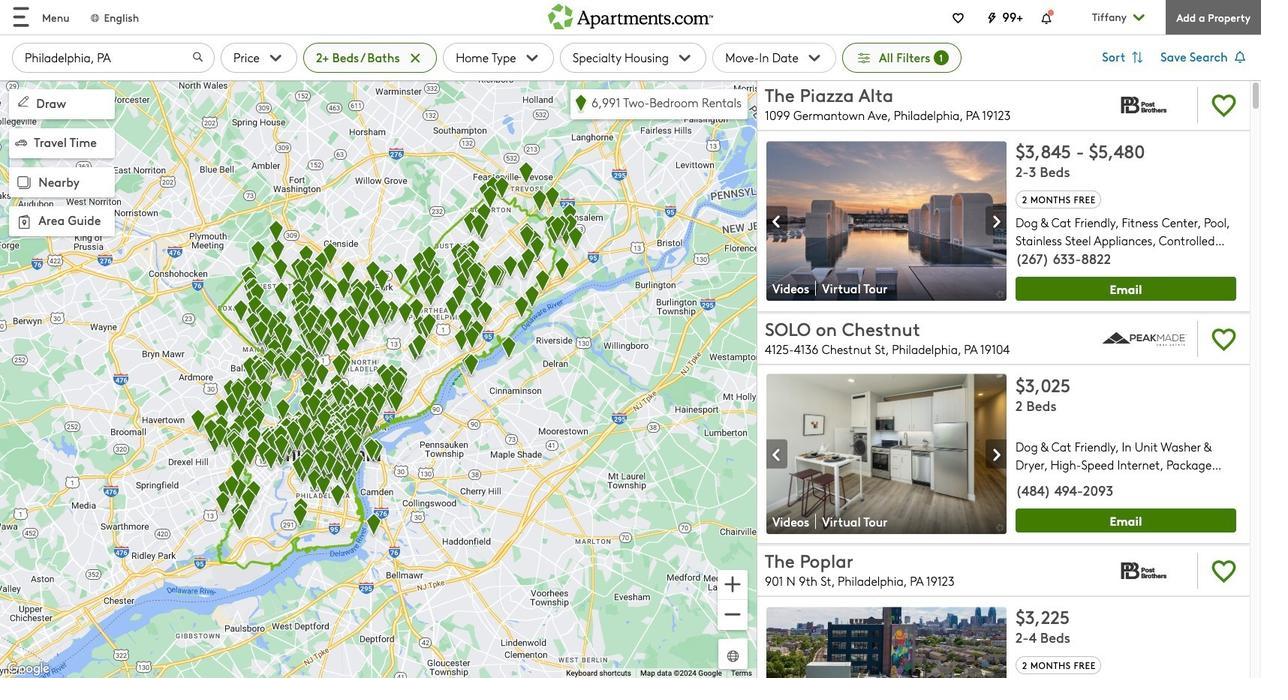 Task type: describe. For each thing, give the bounding box(es) containing it.
map region
[[0, 80, 757, 679]]

post brothers image
[[1102, 83, 1189, 127]]

margin image
[[14, 212, 35, 233]]

building photo - solo on chestnut image
[[767, 374, 1007, 535]]

building photo - the piazza alta image
[[767, 141, 1007, 301]]

2 vertical spatial margin image
[[14, 172, 35, 193]]

apartments.com logo image
[[548, 0, 714, 29]]

Location or Point of Interest text field
[[12, 43, 215, 73]]



Task type: locate. For each thing, give the bounding box(es) containing it.
1 vertical spatial margin image
[[15, 137, 27, 149]]

google image
[[4, 660, 53, 679]]

margin image
[[15, 93, 32, 110], [15, 137, 27, 149], [14, 172, 35, 193]]

placard image image
[[767, 207, 788, 237], [986, 207, 1007, 237], [767, 441, 788, 470], [986, 441, 1007, 470], [767, 674, 788, 679], [986, 674, 1007, 679]]

0 vertical spatial margin image
[[15, 93, 32, 110]]

the poplar rooftop pool terrace - the poplar image
[[767, 608, 1007, 679]]

satellite view image
[[725, 648, 742, 665]]



Task type: vqa. For each thing, say whether or not it's contained in the screenshot.
WITHIN
no



